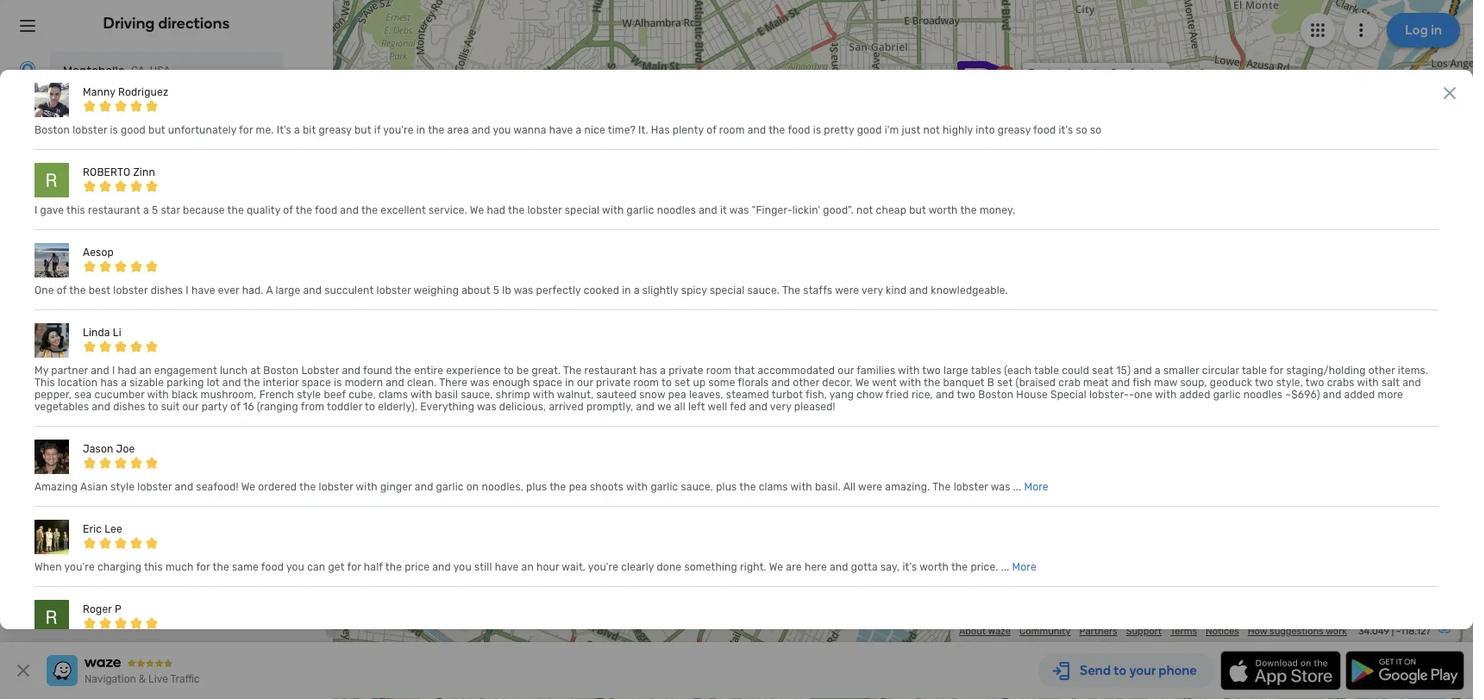 Task type: vqa. For each thing, say whether or not it's contained in the screenshot.
plus to the right
yes



Task type: describe. For each thing, give the bounding box(es) containing it.
boston inside boston lobster seafood restaurant, rosemead address
[[110, 577, 145, 589]]

seafood for boston lobster seafood restaurant, rosemead driving directions
[[153, 561, 193, 573]]

linda
[[83, 327, 110, 339]]

one
[[35, 285, 54, 297]]

we inside the my partner and i had an engagement lunch at boston lobster and found the entire experience to be great. the restaurant has a private room that accommodated our families with two large tables (each table could seat 15) and a smaller circular table for staging/holding other items. this location has a sizable parking lot and the interior space is modern and clean. there was enough space in our private room to set up some florals and other decor.  we went with the banquet b set (braised crab meat and fish maw soup, geoduck two style, two crabs with salt and pepper, sea cucumber with black mushroom, french style beef cube, clams with basil sauce, shrimp with walnut, sauteed snow pea leaves, steamed turbot fish, yang chow fried rice, and two boston house special lobster--one with added garlic noodles ~$696) and added more vegetables and dishes to suit our party of 16 (ranging from toddler to elderly). everything was delicious, arrived promptly, and we all left well fed and very pleased!
[[856, 377, 870, 389]]

2 horizontal spatial you
[[493, 124, 511, 136]]

it
[[721, 205, 727, 217]]

aesop
[[83, 247, 114, 259]]

0 horizontal spatial ...
[[1002, 562, 1010, 574]]

two left the style,
[[1256, 377, 1274, 389]]

and right 'kind'
[[910, 285, 929, 297]]

show reviews
[[17, 267, 94, 281]]

and left we
[[637, 401, 655, 413]]

basil
[[435, 389, 458, 401]]

a left nice
[[576, 124, 582, 136]]

jason
[[83, 444, 113, 456]]

boston up french
[[263, 365, 299, 377]]

pepper,
[[35, 389, 72, 401]]

items.
[[1399, 365, 1429, 377]]

ordered
[[258, 482, 297, 494]]

sauce.
[[748, 285, 780, 297]]

1 horizontal spatial clams
[[759, 482, 789, 494]]

up
[[693, 377, 706, 389]]

about waze community partners support terms notices how suggestions work
[[960, 626, 1348, 638]]

the down reviews
[[69, 285, 86, 297]]

the right found
[[395, 365, 412, 377]]

with down the great.
[[533, 389, 555, 401]]

boston inside button
[[63, 107, 103, 121]]

two up rice,
[[923, 365, 941, 377]]

0 vertical spatial were
[[836, 285, 860, 297]]

garlic left on
[[436, 482, 464, 494]]

rosemead for boston lobster seafood restaurant, rosemead address
[[17, 593, 68, 605]]

the left basil.
[[740, 482, 756, 494]]

house
[[1017, 389, 1048, 401]]

garlic down it.
[[627, 205, 655, 217]]

and down location
[[92, 401, 110, 413]]

show
[[17, 267, 48, 281]]

1 horizontal spatial dishes
[[151, 285, 183, 297]]

food right into
[[1034, 124, 1057, 136]]

to left suit
[[148, 401, 158, 413]]

the right half
[[386, 562, 402, 574]]

and right ginger
[[415, 482, 434, 494]]

0 horizontal spatial private
[[596, 377, 631, 389]]

linda li
[[83, 327, 122, 339]]

fish
[[1133, 377, 1152, 389]]

1 vertical spatial more
[[1013, 562, 1037, 574]]

with left basil.
[[791, 482, 813, 494]]

right.
[[740, 562, 767, 574]]

with left black
[[147, 389, 169, 401]]

rice,
[[912, 389, 934, 401]]

boston inside boston lobster seafood restaurant, rosemead opening hours
[[118, 593, 152, 605]]

1 horizontal spatial very
[[862, 285, 884, 297]]

eric lee
[[83, 524, 123, 536]]

image 2 of boston lobster seafood restaurant, rosemead image
[[91, 341, 161, 411]]

and left it
[[699, 205, 718, 217]]

0 horizontal spatial but
[[148, 124, 165, 136]]

34.049
[[1359, 626, 1390, 638]]

mushroom,
[[201, 389, 257, 401]]

everything
[[421, 401, 475, 413]]

and right price
[[433, 562, 451, 574]]

geoduck
[[1211, 377, 1253, 389]]

black
[[172, 389, 198, 401]]

if
[[374, 124, 381, 136]]

to left be
[[504, 365, 514, 377]]

and right area on the top
[[472, 124, 491, 136]]

all
[[675, 401, 686, 413]]

from
[[301, 401, 325, 413]]

2 horizontal spatial is
[[814, 124, 822, 136]]

smaller
[[1164, 365, 1200, 377]]

terms link
[[1171, 626, 1198, 638]]

large inside the my partner and i had an engagement lunch at boston lobster and found the entire experience to be great. the restaurant has a private room that accommodated our families with two large tables (each table could seat 15) and a smaller circular table for staging/holding other items. this location has a sizable parking lot and the interior space is modern and clean. there was enough space in our private room to set up some florals and other decor.  we went with the banquet b set (braised crab meat and fish maw soup, geoduck two style, two crabs with salt and pepper, sea cucumber with black mushroom, french style beef cube, clams with basil sauce, shrimp with walnut, sauteed snow pea leaves, steamed turbot fish, yang chow fried rice, and two boston house special lobster--one with added garlic noodles ~$696) and added more vegetables and dishes to suit our party of 16 (ranging from toddler to elderly). everything was delicious, arrived promptly, and we all left well fed and very pleased!
[[944, 365, 969, 377]]

image 8 of boston lobster seafood restaurant, rosemead image
[[239, 414, 309, 485]]

boston lobster seafood restaurant, rosemead driving directions link
[[17, 561, 305, 589]]

~$696)
[[1286, 389, 1321, 401]]

and right florals
[[772, 377, 791, 389]]

and right lot at the left bottom of page
[[223, 377, 241, 389]]

and left fish
[[1112, 377, 1131, 389]]

0 horizontal spatial is
[[110, 124, 118, 136]]

a up snow
[[660, 365, 666, 377]]

photos
[[28, 315, 67, 329]]

1 vertical spatial style
[[111, 482, 135, 494]]

community link
[[1020, 626, 1071, 638]]

rosemead inside directions to boston lobster seafood restaurant, rosemead
[[17, 561, 68, 573]]

with right "shoots"
[[626, 482, 648, 494]]

lobster for boston lobster seafood restaurant, rosemead opening hours
[[155, 593, 191, 605]]

notices
[[1207, 626, 1240, 638]]

was down enough
[[477, 401, 497, 413]]

a right fish
[[1156, 365, 1162, 377]]

succulent
[[325, 285, 374, 297]]

summary
[[60, 147, 113, 161]]

boston lobster seafood restaurant
[[63, 107, 264, 121]]

the left price.
[[952, 562, 969, 574]]

and right salt
[[1403, 377, 1422, 389]]

address
[[70, 593, 109, 605]]

1 horizontal spatial the
[[783, 285, 801, 297]]

with right 'went'
[[900, 377, 922, 389]]

entire
[[414, 365, 444, 377]]

live
[[148, 674, 168, 686]]

florals
[[738, 377, 769, 389]]

two right the style,
[[1306, 377, 1325, 389]]

2 horizontal spatial have
[[549, 124, 573, 136]]

the left "excellent"
[[361, 205, 378, 217]]

on
[[467, 482, 479, 494]]

and down staging/holding
[[1324, 389, 1342, 401]]

and right here
[[830, 562, 849, 574]]

1 vertical spatial worth
[[920, 562, 949, 574]]

1 added from the left
[[1180, 389, 1211, 401]]

a left "slightly"
[[634, 285, 640, 297]]

0 vertical spatial worth
[[929, 205, 958, 217]]

image 4 of boston lobster seafood restaurant, rosemead image
[[239, 341, 309, 411]]

unfortunately
[[168, 124, 237, 136]]

was up price.
[[991, 482, 1011, 494]]

2 horizontal spatial our
[[838, 365, 855, 377]]

(ranging
[[257, 401, 298, 413]]

2 set from the left
[[998, 377, 1013, 389]]

2 table from the left
[[1243, 365, 1268, 377]]

seafood inside directions to boston lobster seafood restaurant, rosemead
[[157, 545, 197, 557]]

2 horizontal spatial i
[[186, 285, 189, 297]]

seafood for boston lobster seafood restaurant
[[152, 107, 198, 121]]

with up fried
[[898, 365, 920, 377]]

1 greasy from the left
[[319, 124, 352, 136]]

suit
[[161, 401, 180, 413]]

0 horizontal spatial this
[[67, 205, 85, 217]]

for right much
[[196, 562, 210, 574]]

1 so from the left
[[1077, 124, 1088, 136]]

partners
[[1080, 626, 1118, 638]]

meat
[[1084, 377, 1109, 389]]

snow
[[640, 389, 666, 401]]

money.
[[980, 205, 1016, 217]]

1 horizontal spatial has
[[640, 365, 658, 377]]

that
[[735, 365, 755, 377]]

restaurant, for boston lobster seafood restaurant, rosemead driving directions
[[196, 561, 252, 573]]

2 plus from the left
[[716, 482, 737, 494]]

image 3 of boston lobster seafood restaurant, rosemead image
[[165, 341, 235, 411]]

food right "same"
[[261, 562, 284, 574]]

1 vertical spatial were
[[859, 482, 883, 494]]

montebello
[[63, 63, 125, 78]]

the inside the my partner and i had an engagement lunch at boston lobster and found the entire experience to be great. the restaurant has a private room that accommodated our families with two large tables (each table could seat 15) and a smaller circular table for staging/holding other items. this location has a sizable parking lot and the interior space is modern and clean. there was enough space in our private room to set up some florals and other decor.  we went with the banquet b set (braised crab meat and fish maw soup, geoduck two style, two crabs with salt and pepper, sea cucumber with black mushroom, french style beef cube, clams with basil sauce, shrimp with walnut, sauteed snow pea leaves, steamed turbot fish, yang chow fried rice, and two boston house special lobster--one with added garlic noodles ~$696) and added more vegetables and dishes to suit our party of 16 (ranging from toddler to elderly). everything was delicious, arrived promptly, and we all left well fed and very pleased!
[[564, 365, 582, 377]]

2 greasy from the left
[[998, 124, 1031, 136]]

leaves,
[[689, 389, 724, 401]]

fish,
[[806, 389, 828, 401]]

one of the best lobster dishes i have ever had. a large and succulent lobster weighing about 5 lb was perfectly cooked in a slightly spicy special sauce. the staffs were very kind and knowledgeable.
[[35, 285, 1009, 297]]

0 vertical spatial in
[[417, 124, 426, 136]]

when
[[35, 562, 62, 574]]

wait,
[[562, 562, 586, 574]]

1 vertical spatial special
[[710, 285, 745, 297]]

1 vertical spatial pea
[[569, 482, 588, 494]]

we left are
[[770, 562, 784, 574]]

for right get
[[347, 562, 361, 574]]

review
[[17, 147, 57, 161]]

for right lee
[[125, 520, 141, 535]]

half
[[364, 562, 383, 574]]

dishes inside the my partner and i had an engagement lunch at boston lobster and found the entire experience to be great. the restaurant has a private room that accommodated our families with two large tables (each table could seat 15) and a smaller circular table for staging/holding other items. this location has a sizable parking lot and the interior space is modern and clean. there was enough space in our private room to set up some florals and other decor.  we went with the banquet b set (braised crab meat and fish maw soup, geoduck two style, two crabs with salt and pepper, sea cucumber with black mushroom, french style beef cube, clams with basil sauce, shrimp with walnut, sauteed snow pea leaves, steamed turbot fish, yang chow fried rice, and two boston house special lobster--one with added garlic noodles ~$696) and added more vegetables and dishes to suit our party of 16 (ranging from toddler to elderly). everything was delicious, arrived promptly, and we all left well fed and very pleased!
[[113, 401, 146, 413]]

0 vertical spatial 5
[[152, 205, 158, 217]]

1 horizontal spatial you're
[[383, 124, 414, 136]]

roger
[[83, 604, 112, 616]]

the left "shoots"
[[550, 482, 567, 494]]

0 horizontal spatial noodles
[[657, 205, 696, 217]]

food left the pretty
[[788, 124, 811, 136]]

the up 16
[[244, 377, 260, 389]]

1 vertical spatial it's
[[903, 562, 918, 574]]

some
[[709, 377, 736, 389]]

we right 'service.'
[[470, 205, 484, 217]]

i inside the my partner and i had an engagement lunch at boston lobster and found the entire experience to be great. the restaurant has a private room that accommodated our families with two large tables (each table could seat 15) and a smaller circular table for staging/holding other items. this location has a sizable parking lot and the interior space is modern and clean. there was enough space in our private room to set up some florals and other decor.  we went with the banquet b set (braised crab meat and fish maw soup, geoduck two style, two crabs with salt and pepper, sea cucumber with black mushroom, french style beef cube, clams with basil sauce, shrimp with walnut, sauteed snow pea leaves, steamed turbot fish, yang chow fried rice, and two boston house special lobster--one with added garlic noodles ~$696) and added more vegetables and dishes to suit our party of 16 (ranging from toddler to elderly). everything was delicious, arrived promptly, and we all left well fed and very pleased!
[[112, 365, 115, 377]]

1 horizontal spatial other
[[1369, 365, 1396, 377]]

circular
[[1203, 365, 1240, 377]]

0 horizontal spatial large
[[276, 285, 301, 297]]

1 horizontal spatial ...
[[1014, 482, 1022, 494]]

and right fed
[[749, 401, 768, 413]]

for left me.
[[239, 124, 253, 136]]

2 horizontal spatial you're
[[588, 562, 619, 574]]

to up we
[[662, 377, 672, 389]]

the left quality
[[227, 205, 244, 217]]

0 horizontal spatial special
[[565, 205, 600, 217]]

x image
[[13, 661, 34, 682]]

lot
[[207, 377, 220, 389]]

roberto
[[83, 167, 131, 179]]

2 so from the left
[[1091, 124, 1102, 136]]

chow
[[857, 389, 884, 401]]

and left "excellent"
[[340, 205, 359, 217]]

french
[[259, 389, 294, 401]]

community
[[1020, 626, 1071, 638]]

about waze link
[[960, 626, 1011, 638]]

an inside the my partner and i had an engagement lunch at boston lobster and found the entire experience to be great. the restaurant has a private room that accommodated our families with two large tables (each table could seat 15) and a smaller circular table for staging/holding other items. this location has a sizable parking lot and the interior space is modern and clean. there was enough space in our private room to set up some florals and other decor.  we went with the banquet b set (braised crab meat and fish maw soup, geoduck two style, two crabs with salt and pepper, sea cucumber with black mushroom, french style beef cube, clams with basil sauce, shrimp with walnut, sauteed snow pea leaves, steamed turbot fish, yang chow fried rice, and two boston house special lobster--one with added garlic noodles ~$696) and added more vegetables and dishes to suit our party of 16 (ranging from toddler to elderly). everything was delicious, arrived promptly, and we all left well fed and very pleased!
[[139, 365, 152, 377]]

image 1 of boston lobster seafood restaurant, rosemead image
[[17, 341, 88, 411]]

seafood for boston lobster seafood restaurant, rosemead address
[[186, 577, 226, 589]]

x image
[[1440, 83, 1461, 104]]

room right up
[[707, 365, 732, 377]]

lobster inside the my partner and i had an engagement lunch at boston lobster and found the entire experience to be great. the restaurant has a private room that accommodated our families with two large tables (each table could seat 15) and a smaller circular table for staging/holding other items. this location has a sizable parking lot and the interior space is modern and clean. there was enough space in our private room to set up some florals and other decor.  we went with the banquet b set (braised crab meat and fish maw soup, geoduck two style, two crabs with salt and pepper, sea cucumber with black mushroom, french style beef cube, clams with basil sauce, shrimp with walnut, sauteed snow pea leaves, steamed turbot fish, yang chow fried rice, and two boston house special lobster--one with added garlic noodles ~$696) and added more vegetables and dishes to suit our party of 16 (ranging from toddler to elderly). everything was delicious, arrived promptly, and we all left well fed and very pleased!
[[302, 365, 339, 377]]

reviews
[[51, 267, 94, 281]]

ever
[[218, 285, 240, 297]]

the left "same"
[[213, 562, 229, 574]]

lb
[[503, 285, 512, 297]]

beef
[[324, 389, 346, 401]]

boston lobster seafood restaurant, rosemead address
[[17, 577, 285, 605]]

of right quality
[[283, 205, 293, 217]]

with left ginger
[[356, 482, 378, 494]]

restaurant inside the my partner and i had an engagement lunch at boston lobster and found the entire experience to be great. the restaurant has a private room that accommodated our families with two large tables (each table could seat 15) and a smaller circular table for staging/holding other items. this location has a sizable parking lot and the interior space is modern and clean. there was enough space in our private room to set up some florals and other decor.  we went with the banquet b set (braised crab meat and fish maw soup, geoduck two style, two crabs with salt and pepper, sea cucumber with black mushroom, french style beef cube, clams with basil sauce, shrimp with walnut, sauteed snow pea leaves, steamed turbot fish, yang chow fried rice, and two boston house special lobster--one with added garlic noodles ~$696) and added more vegetables and dishes to suit our party of 16 (ranging from toddler to elderly). everything was delicious, arrived promptly, and we all left well fed and very pleased!
[[585, 365, 637, 377]]

here
[[805, 562, 828, 574]]

because
[[183, 205, 225, 217]]

restaurant, for boston lobster seafood restaurant, rosemead opening hours
[[236, 593, 293, 605]]

1 table from the left
[[1035, 365, 1060, 377]]

2 good from the left
[[858, 124, 882, 136]]

0 horizontal spatial has
[[100, 377, 118, 389]]

we left ordered
[[241, 482, 256, 494]]

0 horizontal spatial other
[[793, 377, 820, 389]]

1 vertical spatial 5
[[494, 285, 500, 297]]

garlic right "shoots"
[[651, 482, 679, 494]]

left
[[689, 401, 706, 413]]

image 7 of boston lobster seafood restaurant, rosemead image
[[165, 414, 235, 485]]

and left found
[[342, 365, 361, 377]]

with left basil
[[411, 389, 433, 401]]

at
[[251, 365, 261, 377]]

"finger-
[[752, 205, 793, 217]]

two left 'b'
[[957, 389, 976, 401]]

very inside the my partner and i had an engagement lunch at boston lobster and found the entire experience to be great. the restaurant has a private room that accommodated our families with two large tables (each table could seat 15) and a smaller circular table for staging/holding other items. this location has a sizable parking lot and the interior space is modern and clean. there was enough space in our private room to set up some florals and other decor.  we went with the banquet b set (braised crab meat and fish maw soup, geoduck two style, two crabs with salt and pepper, sea cucumber with black mushroom, french style beef cube, clams with basil sauce, shrimp with walnut, sauteed snow pea leaves, steamed turbot fish, yang chow fried rice, and two boston house special lobster--one with added garlic noodles ~$696) and added more vegetables and dishes to suit our party of 16 (ranging from toddler to elderly). everything was delicious, arrived promptly, and we all left well fed and very pleased!
[[771, 401, 792, 413]]

traffic
[[170, 674, 200, 686]]

0 horizontal spatial i
[[35, 205, 38, 217]]

0 horizontal spatial restaurant
[[88, 205, 141, 217]]

lickin'
[[793, 205, 821, 217]]

lobster-
[[1090, 389, 1130, 401]]

boston up the review summary
[[35, 124, 70, 136]]

was right lb
[[514, 285, 534, 297]]

interior
[[263, 377, 299, 389]]

1 vertical spatial in
[[622, 285, 632, 297]]

a left sizable
[[121, 377, 127, 389]]



Task type: locate. For each thing, give the bounding box(es) containing it.
our
[[838, 365, 855, 377], [577, 377, 594, 389], [183, 401, 199, 413]]

gave
[[40, 205, 64, 217]]

0 vertical spatial i
[[35, 205, 38, 217]]

and right plenty
[[748, 124, 767, 136]]

the right ordered
[[300, 482, 316, 494]]

0 vertical spatial style
[[297, 389, 321, 401]]

0 horizontal spatial you're
[[64, 562, 95, 574]]

noodles
[[657, 205, 696, 217], [1244, 389, 1283, 401]]

directions
[[17, 545, 66, 557]]

li
[[113, 327, 122, 339]]

special down nice
[[565, 205, 600, 217]]

not
[[924, 124, 941, 136], [857, 205, 874, 217]]

i left ever
[[186, 285, 189, 297]]

to inside directions to boston lobster seafood restaurant, rosemead
[[69, 545, 79, 557]]

1 vertical spatial directions
[[53, 577, 101, 589]]

1 horizontal spatial directions
[[158, 14, 230, 32]]

garlic
[[627, 205, 655, 217], [1214, 389, 1242, 401], [436, 482, 464, 494], [651, 482, 679, 494]]

1 horizontal spatial you
[[454, 562, 472, 574]]

private up promptly, at the bottom left
[[596, 377, 631, 389]]

all
[[844, 482, 856, 494]]

0 vertical spatial this
[[67, 205, 85, 217]]

boston lobster seafood restaurant button
[[50, 95, 283, 129]]

much
[[166, 562, 194, 574]]

but right cheap
[[910, 205, 927, 217]]

very left pleased!
[[771, 401, 792, 413]]

0 vertical spatial large
[[276, 285, 301, 297]]

seafood inside boston lobster seafood restaurant, rosemead driving directions
[[153, 561, 193, 573]]

for inside the my partner and i had an engagement lunch at boston lobster and found the entire experience to be great. the restaurant has a private room that accommodated our families with two large tables (each table could seat 15) and a smaller circular table for staging/holding other items. this location has a sizable parking lot and the interior space is modern and clean. there was enough space in our private room to set up some florals and other decor.  we went with the banquet b set (braised crab meat and fish maw soup, geoduck two style, two crabs with salt and pepper, sea cucumber with black mushroom, french style beef cube, clams with basil sauce, shrimp with walnut, sauteed snow pea leaves, steamed turbot fish, yang chow fried rice, and two boston house special lobster--one with added garlic noodles ~$696) and added more vegetables and dishes to suit our party of 16 (ranging from toddler to elderly). everything was delicious, arrived promptly, and we all left well fed and very pleased!
[[1270, 365, 1284, 377]]

1 vertical spatial this
[[144, 562, 163, 574]]

and up the elderly).
[[386, 377, 405, 389]]

0 vertical spatial pea
[[669, 389, 687, 401]]

1 vertical spatial an
[[522, 562, 534, 574]]

we
[[658, 401, 672, 413]]

you're right if
[[383, 124, 414, 136]]

the left staffs
[[783, 285, 801, 297]]

1 vertical spatial the
[[564, 365, 582, 377]]

and left succulent
[[303, 285, 322, 297]]

1 horizontal spatial it's
[[1059, 124, 1074, 136]]

is up toddler
[[334, 377, 342, 389]]

0 horizontal spatial have
[[192, 285, 215, 297]]

8 photos
[[17, 315, 67, 329]]

of inside the my partner and i had an engagement lunch at boston lobster and found the entire experience to be great. the restaurant has a private room that accommodated our families with two large tables (each table could seat 15) and a smaller circular table for staging/holding other items. this location has a sizable parking lot and the interior space is modern and clean. there was enough space in our private room to set up some florals and other decor.  we went with the banquet b set (braised crab meat and fish maw soup, geoduck two style, two crabs with salt and pepper, sea cucumber with black mushroom, french style beef cube, clams with basil sauce, shrimp with walnut, sauteed snow pea leaves, steamed turbot fish, yang chow fried rice, and two boston house special lobster--one with added garlic noodles ~$696) and added more vegetables and dishes to suit our party of 16 (ranging from toddler to elderly). everything was delicious, arrived promptly, and we all left well fed and very pleased!
[[231, 401, 241, 413]]

0 vertical spatial clams
[[379, 389, 408, 401]]

lobster for boston lobster seafood restaurant
[[106, 107, 149, 121]]

i up cucumber
[[112, 365, 115, 377]]

joe
[[116, 444, 135, 456]]

0 vertical spatial special
[[565, 205, 600, 217]]

the left area on the top
[[428, 124, 445, 136]]

done
[[657, 562, 682, 574]]

people also search for
[[17, 520, 141, 535]]

parking
[[167, 377, 204, 389]]

1 horizontal spatial restaurant
[[585, 365, 637, 377]]

has up snow
[[640, 365, 658, 377]]

special
[[565, 205, 600, 217], [710, 285, 745, 297]]

lobster inside directions to boston lobster seafood restaurant, rosemead
[[118, 545, 155, 557]]

delicious,
[[500, 401, 547, 413]]

our up arrived
[[577, 377, 594, 389]]

0 horizontal spatial an
[[139, 365, 152, 377]]

this
[[67, 205, 85, 217], [144, 562, 163, 574]]

you
[[493, 124, 511, 136], [286, 562, 305, 574], [454, 562, 472, 574]]

room up we
[[634, 377, 660, 389]]

1 vertical spatial noodles
[[1244, 389, 1283, 401]]

0 horizontal spatial added
[[1180, 389, 1211, 401]]

seafood for boston lobster seafood restaurant, rosemead opening hours
[[194, 593, 234, 605]]

you're right wait,
[[588, 562, 619, 574]]

clams inside the my partner and i had an engagement lunch at boston lobster and found the entire experience to be great. the restaurant has a private room that accommodated our families with two large tables (each table could seat 15) and a smaller circular table for staging/holding other items. this location has a sizable parking lot and the interior space is modern and clean. there was enough space in our private room to set up some florals and other decor.  we went with the banquet b set (braised crab meat and fish maw soup, geoduck two style, two crabs with salt and pepper, sea cucumber with black mushroom, french style beef cube, clams with basil sauce, shrimp with walnut, sauteed snow pea leaves, steamed turbot fish, yang chow fried rice, and two boston house special lobster--one with added garlic noodles ~$696) and added more vegetables and dishes to suit our party of 16 (ranging from toddler to elderly). everything was delicious, arrived promptly, and we all left well fed and very pleased!
[[379, 389, 408, 401]]

1 horizontal spatial this
[[144, 562, 163, 574]]

zoom out image
[[1433, 576, 1455, 597]]

with right one
[[1156, 389, 1178, 401]]

garlic down circular
[[1214, 389, 1242, 401]]

0 horizontal spatial 5
[[152, 205, 158, 217]]

1 horizontal spatial our
[[577, 377, 594, 389]]

5 left lb
[[494, 285, 500, 297]]

clearly
[[622, 562, 654, 574]]

usa
[[150, 65, 170, 77]]

ca,
[[131, 65, 147, 77]]

rosemead for boston lobster seafood restaurant, rosemead opening hours
[[17, 608, 68, 621]]

area
[[448, 124, 469, 136]]

0 horizontal spatial space
[[302, 377, 331, 389]]

1 vertical spatial ...
[[1002, 562, 1010, 574]]

1 good from the left
[[121, 124, 146, 136]]

and right rice,
[[936, 389, 955, 401]]

you left can
[[286, 562, 305, 574]]

boston inside boston lobster seafood restaurant, rosemead driving directions
[[77, 561, 111, 573]]

was right the there
[[470, 377, 490, 389]]

1 vertical spatial large
[[944, 365, 969, 377]]

my
[[35, 365, 49, 377]]

1 horizontal spatial but
[[355, 124, 372, 136]]

seafood inside boston lobster seafood restaurant, rosemead address
[[186, 577, 226, 589]]

1 space from the left
[[302, 377, 331, 389]]

worth
[[929, 205, 958, 217], [920, 562, 949, 574]]

montebello ca, usa
[[63, 63, 170, 78]]

seafood down much
[[186, 577, 226, 589]]

lobster for boston lobster seafood restaurant, rosemead address
[[147, 577, 184, 589]]

118.127
[[1401, 626, 1432, 638]]

boston lobster seafood restaurant, rosemead opening hours
[[17, 593, 293, 621]]

a
[[294, 124, 300, 136], [576, 124, 582, 136], [143, 205, 149, 217], [634, 285, 640, 297], [660, 365, 666, 377], [1156, 365, 1162, 377], [121, 377, 127, 389]]

style right asian
[[111, 482, 135, 494]]

fried
[[886, 389, 909, 401]]

sauce, inside the my partner and i had an engagement lunch at boston lobster and found the entire experience to be great. the restaurant has a private room that accommodated our families with two large tables (each table could seat 15) and a smaller circular table for staging/holding other items. this location has a sizable parking lot and the interior space is modern and clean. there was enough space in our private room to set up some florals and other decor.  we went with the banquet b set (braised crab meat and fish maw soup, geoduck two style, two crabs with salt and pepper, sea cucumber with black mushroom, french style beef cube, clams with basil sauce, shrimp with walnut, sauteed snow pea leaves, steamed turbot fish, yang chow fried rice, and two boston house special lobster--one with added garlic noodles ~$696) and added more vegetables and dishes to suit our party of 16 (ranging from toddler to elderly). everything was delicious, arrived promptly, and we all left well fed and very pleased!
[[461, 389, 493, 401]]

fed
[[730, 401, 747, 413]]

lobster for boston lobster seafood restaurant, rosemead driving directions
[[114, 561, 151, 573]]

a left star
[[143, 205, 149, 217]]

style inside the my partner and i had an engagement lunch at boston lobster and found the entire experience to be great. the restaurant has a private room that accommodated our families with two large tables (each table could seat 15) and a smaller circular table for staging/holding other items. this location has a sizable parking lot and the interior space is modern and clean. there was enough space in our private room to set up some florals and other decor.  we went with the banquet b set (braised crab meat and fish maw soup, geoduck two style, two crabs with salt and pepper, sea cucumber with black mushroom, french style beef cube, clams with basil sauce, shrimp with walnut, sauteed snow pea leaves, steamed turbot fish, yang chow fried rice, and two boston house special lobster--one with added garlic noodles ~$696) and added more vegetables and dishes to suit our party of 16 (ranging from toddler to elderly). everything was delicious, arrived promptly, and we all left well fed and very pleased!
[[297, 389, 321, 401]]

our up yang
[[838, 365, 855, 377]]

1 horizontal spatial space
[[533, 377, 563, 389]]

0 horizontal spatial table
[[1035, 365, 1060, 377]]

of right plenty
[[707, 124, 717, 136]]

with left salt
[[1358, 377, 1380, 389]]

something
[[685, 562, 738, 574]]

seat
[[1093, 365, 1114, 377]]

2 vertical spatial have
[[495, 562, 519, 574]]

had.
[[242, 285, 264, 297]]

noodles inside the my partner and i had an engagement lunch at boston lobster and found the entire experience to be great. the restaurant has a private room that accommodated our families with two large tables (each table could seat 15) and a smaller circular table for staging/holding other items. this location has a sizable parking lot and the interior space is modern and clean. there was enough space in our private room to set up some florals and other decor.  we went with the banquet b set (braised crab meat and fish maw soup, geoduck two style, two crabs with salt and pepper, sea cucumber with black mushroom, french style beef cube, clams with basil sauce, shrimp with walnut, sauteed snow pea leaves, steamed turbot fish, yang chow fried rice, and two boston house special lobster--one with added garlic noodles ~$696) and added more vegetables and dishes to suit our party of 16 (ranging from toddler to elderly). everything was delicious, arrived promptly, and we all left well fed and very pleased!
[[1244, 389, 1283, 401]]

navigation
[[85, 674, 136, 686]]

lobster inside boston lobster seafood restaurant, rosemead opening hours
[[155, 593, 191, 605]]

pleased!
[[795, 401, 836, 413]]

1 horizontal spatial have
[[495, 562, 519, 574]]

2 horizontal spatial the
[[933, 482, 951, 494]]

15)
[[1117, 365, 1132, 377]]

not left cheap
[[857, 205, 874, 217]]

5 left star
[[152, 205, 158, 217]]

1 horizontal spatial -
[[1397, 626, 1401, 638]]

restaurant, inside boston lobster seafood restaurant, rosemead driving directions
[[196, 561, 252, 573]]

is inside the my partner and i had an engagement lunch at boston lobster and found the entire experience to be great. the restaurant has a private room that accommodated our families with two large tables (each table could seat 15) and a smaller circular table for staging/holding other items. this location has a sizable parking lot and the interior space is modern and clean. there was enough space in our private room to set up some florals and other decor.  we went with the banquet b set (braised crab meat and fish maw soup, geoduck two style, two crabs with salt and pepper, sea cucumber with black mushroom, french style beef cube, clams with basil sauce, shrimp with walnut, sauteed snow pea leaves, steamed turbot fish, yang chow fried rice, and two boston house special lobster--one with added garlic noodles ~$696) and added more vegetables and dishes to suit our party of 16 (ranging from toddler to elderly). everything was delicious, arrived promptly, and we all left well fed and very pleased!
[[334, 377, 342, 389]]

has right sea
[[100, 377, 118, 389]]

good
[[121, 124, 146, 136], [858, 124, 882, 136]]

and up sea
[[91, 365, 109, 377]]

the right 'service.'
[[508, 205, 525, 217]]

sizable
[[130, 377, 164, 389]]

service.
[[429, 205, 468, 217]]

engagement
[[154, 365, 217, 377]]

restaurant, inside directions to boston lobster seafood restaurant, rosemead
[[200, 545, 256, 557]]

was right it
[[730, 205, 750, 217]]

search
[[84, 520, 122, 535]]

0 vertical spatial had
[[487, 205, 506, 217]]

into
[[976, 124, 996, 136]]

had right 'service.'
[[487, 205, 506, 217]]

1 horizontal spatial so
[[1091, 124, 1102, 136]]

price
[[405, 562, 430, 574]]

added left the more
[[1345, 389, 1376, 401]]

1 horizontal spatial special
[[710, 285, 745, 297]]

location image
[[17, 102, 38, 123]]

experience
[[446, 365, 501, 377]]

i'm
[[885, 124, 900, 136]]

0 horizontal spatial -
[[1130, 389, 1135, 401]]

large left tables
[[944, 365, 969, 377]]

with down time?
[[602, 205, 624, 217]]

seafood up unfortunately
[[152, 107, 198, 121]]

had inside the my partner and i had an engagement lunch at boston lobster and found the entire experience to be great. the restaurant has a private room that accommodated our families with two large tables (each table could seat 15) and a smaller circular table for staging/holding other items. this location has a sizable parking lot and the interior space is modern and clean. there was enough space in our private room to set up some florals and other decor.  we went with the banquet b set (braised crab meat and fish maw soup, geoduck two style, two crabs with salt and pepper, sea cucumber with black mushroom, french style beef cube, clams with basil sauce, shrimp with walnut, sauteed snow pea leaves, steamed turbot fish, yang chow fried rice, and two boston house special lobster--one with added garlic noodles ~$696) and added more vegetables and dishes to suit our party of 16 (ranging from toddler to elderly). everything was delicious, arrived promptly, and we all left well fed and very pleased!
[[118, 365, 137, 377]]

directions up the address
[[53, 577, 101, 589]]

quality
[[247, 205, 281, 217]]

noodles left ~$696)
[[1244, 389, 1283, 401]]

in left area on the top
[[417, 124, 426, 136]]

good left i'm
[[858, 124, 882, 136]]

tables
[[972, 365, 1002, 377]]

waze
[[989, 626, 1011, 638]]

lobster inside button
[[106, 107, 149, 121]]

0 vertical spatial ...
[[1014, 482, 1022, 494]]

lobster inside boston lobster seafood restaurant, rosemead driving directions
[[114, 561, 151, 573]]

added down smaller
[[1180, 389, 1211, 401]]

0 horizontal spatial our
[[183, 401, 199, 413]]

hours
[[112, 608, 140, 621]]

location
[[58, 377, 98, 389]]

you're
[[383, 124, 414, 136], [64, 562, 95, 574], [588, 562, 619, 574]]

toddler
[[327, 401, 363, 413]]

boston up the address
[[77, 561, 111, 573]]

1 horizontal spatial private
[[669, 365, 704, 377]]

lobster inside boston lobster seafood restaurant, rosemead address
[[147, 577, 184, 589]]

0 horizontal spatial you
[[286, 562, 305, 574]]

0 horizontal spatial plus
[[527, 482, 547, 494]]

1 horizontal spatial sauce,
[[681, 482, 714, 494]]

1 plus from the left
[[527, 482, 547, 494]]

0 horizontal spatial good
[[121, 124, 146, 136]]

restaurant, inside boston lobster seafood restaurant, rosemead address
[[229, 577, 285, 589]]

1 horizontal spatial set
[[998, 377, 1013, 389]]

0 horizontal spatial not
[[857, 205, 874, 217]]

it's right into
[[1059, 124, 1074, 136]]

0 horizontal spatial very
[[771, 401, 792, 413]]

rosemead inside boston lobster seafood restaurant, rosemead driving directions
[[254, 561, 305, 573]]

2 horizontal spatial but
[[910, 205, 927, 217]]

an up cucumber
[[139, 365, 152, 377]]

garlic inside the my partner and i had an engagement lunch at boston lobster and found the entire experience to be great. the restaurant has a private room that accommodated our families with two large tables (each table could seat 15) and a smaller circular table for staging/holding other items. this location has a sizable parking lot and the interior space is modern and clean. there was enough space in our private room to set up some florals and other decor.  we went with the banquet b set (braised crab meat and fish maw soup, geoduck two style, two crabs with salt and pepper, sea cucumber with black mushroom, french style beef cube, clams with basil sauce, shrimp with walnut, sauteed snow pea leaves, steamed turbot fish, yang chow fried rice, and two boston house special lobster--one with added garlic noodles ~$696) and added more vegetables and dishes to suit our party of 16 (ranging from toddler to elderly). everything was delicious, arrived promptly, and we all left well fed and very pleased!
[[1214, 389, 1242, 401]]

1 set from the left
[[675, 377, 691, 389]]

0 horizontal spatial dishes
[[113, 401, 146, 413]]

table up house
[[1035, 365, 1060, 377]]

room right plenty
[[720, 124, 745, 136]]

in inside the my partner and i had an engagement lunch at boston lobster and found the entire experience to be great. the restaurant has a private room that accommodated our families with two large tables (each table could seat 15) and a smaller circular table for staging/holding other items. this location has a sizable parking lot and the interior space is modern and clean. there was enough space in our private room to set up some florals and other decor.  we went with the banquet b set (braised crab meat and fish maw soup, geoduck two style, two crabs with salt and pepper, sea cucumber with black mushroom, french style beef cube, clams with basil sauce, shrimp with walnut, sauteed snow pea leaves, steamed turbot fish, yang chow fried rice, and two boston house special lobster--one with added garlic noodles ~$696) and added more vegetables and dishes to suit our party of 16 (ranging from toddler to elderly). everything was delicious, arrived promptly, and we all left well fed and very pleased!
[[565, 377, 575, 389]]

1 vertical spatial restaurant
[[585, 365, 637, 377]]

turbot
[[772, 389, 804, 401]]

boston inside directions to boston lobster seafood restaurant, rosemead
[[81, 545, 116, 557]]

driving
[[17, 577, 51, 589]]

the right amazing.
[[933, 482, 951, 494]]

to down the modern
[[365, 401, 375, 413]]

jason joe
[[83, 444, 135, 456]]

were right all
[[859, 482, 883, 494]]

1 horizontal spatial greasy
[[998, 124, 1031, 136]]

the left money.
[[961, 205, 978, 217]]

maw
[[1155, 377, 1178, 389]]

seafood inside button
[[152, 107, 198, 121]]

restaurant, inside boston lobster seafood restaurant, rosemead opening hours
[[236, 593, 293, 605]]

cooked
[[584, 285, 620, 297]]

1 horizontal spatial i
[[112, 365, 115, 377]]

0 vertical spatial sauce,
[[461, 389, 493, 401]]

image 6 of boston lobster seafood restaurant, rosemead image
[[91, 414, 161, 485]]

1 horizontal spatial an
[[522, 562, 534, 574]]

1 horizontal spatial plus
[[716, 482, 737, 494]]

0 vertical spatial not
[[924, 124, 941, 136]]

1 horizontal spatial table
[[1243, 365, 1268, 377]]

cucumber
[[95, 389, 145, 401]]

1 horizontal spatial not
[[924, 124, 941, 136]]

ginger
[[381, 482, 412, 494]]

wanna
[[514, 124, 547, 136]]

0 vertical spatial more
[[1025, 482, 1049, 494]]

partner
[[51, 365, 88, 377]]

2 space from the left
[[533, 377, 563, 389]]

lee
[[105, 524, 123, 536]]

image 5 of boston lobster seafood restaurant, rosemead image
[[17, 414, 88, 485]]

the left the pretty
[[769, 124, 786, 136]]

crab
[[1059, 377, 1081, 389]]

0 horizontal spatial had
[[118, 365, 137, 377]]

and left seafood!
[[175, 482, 194, 494]]

i gave this restaurant a 5 star because the quality of the food and the excellent service. we had the lobster special with garlic noodles and it was "finger-lickin' good". not cheap but worth the money.
[[35, 205, 1016, 217]]

0 horizontal spatial clams
[[379, 389, 408, 401]]

is left the pretty
[[814, 124, 822, 136]]

and
[[472, 124, 491, 136], [748, 124, 767, 136], [340, 205, 359, 217], [699, 205, 718, 217], [303, 285, 322, 297], [910, 285, 929, 297], [91, 365, 109, 377], [342, 365, 361, 377], [1134, 365, 1153, 377], [223, 377, 241, 389], [386, 377, 405, 389], [772, 377, 791, 389], [1112, 377, 1131, 389], [1403, 377, 1422, 389], [936, 389, 955, 401], [1324, 389, 1342, 401], [92, 401, 110, 413], [637, 401, 655, 413], [749, 401, 768, 413], [175, 482, 194, 494], [415, 482, 434, 494], [433, 562, 451, 574], [830, 562, 849, 574]]

slightly
[[643, 285, 679, 297]]

we left 'went'
[[856, 377, 870, 389]]

great.
[[532, 365, 561, 377]]

1 vertical spatial sauce,
[[681, 482, 714, 494]]

current location image
[[17, 59, 38, 79]]

perfectly
[[536, 285, 581, 297]]

0 horizontal spatial sauce,
[[461, 389, 493, 401]]

link image
[[1439, 624, 1452, 638]]

boston down manny
[[63, 107, 103, 121]]

0 horizontal spatial it's
[[903, 562, 918, 574]]

of right one
[[57, 285, 67, 297]]

could
[[1063, 365, 1090, 377]]

1 vertical spatial i
[[186, 285, 189, 297]]

2 added from the left
[[1345, 389, 1376, 401]]

pea inside the my partner and i had an engagement lunch at boston lobster and found the entire experience to be great. the restaurant has a private room that accommodated our families with two large tables (each table could seat 15) and a smaller circular table for staging/holding other items. this location has a sizable parking lot and the interior space is modern and clean. there was enough space in our private room to set up some florals and other decor.  we went with the banquet b set (braised crab meat and fish maw soup, geoduck two style, two crabs with salt and pepper, sea cucumber with black mushroom, french style beef cube, clams with basil sauce, shrimp with walnut, sauteed snow pea leaves, steamed turbot fish, yang chow fried rice, and two boston house special lobster--one with added garlic noodles ~$696) and added more vegetables and dishes to suit our party of 16 (ranging from toddler to elderly). everything was delicious, arrived promptly, and we all left well fed and very pleased!
[[669, 389, 687, 401]]

food right quality
[[315, 205, 338, 217]]

and right 15)
[[1134, 365, 1153, 377]]

restaurant, for boston lobster seafood restaurant, rosemead address
[[229, 577, 285, 589]]

this up boston lobster seafood restaurant, rosemead address
[[144, 562, 163, 574]]

seafood inside boston lobster seafood restaurant, rosemead opening hours
[[194, 593, 234, 605]]

rosemead inside boston lobster seafood restaurant, rosemead opening hours
[[17, 608, 68, 621]]

1 horizontal spatial in
[[565, 377, 575, 389]]

there
[[439, 377, 468, 389]]

you're right the when
[[64, 562, 95, 574]]

the right quality
[[296, 205, 312, 217]]

rosemead for boston lobster seafood restaurant, rosemead driving directions
[[254, 561, 305, 573]]

clams left basil.
[[759, 482, 789, 494]]

rodriguez
[[118, 86, 168, 98]]

1 horizontal spatial good
[[858, 124, 882, 136]]

enough
[[493, 377, 530, 389]]

- inside the my partner and i had an engagement lunch at boston lobster and found the entire experience to be great. the restaurant has a private room that accommodated our families with two large tables (each table could seat 15) and a smaller circular table for staging/holding other items. this location has a sizable parking lot and the interior space is modern and clean. there was enough space in our private room to set up some florals and other decor.  we went with the banquet b set (braised crab meat and fish maw soup, geoduck two style, two crabs with salt and pepper, sea cucumber with black mushroom, french style beef cube, clams with basil sauce, shrimp with walnut, sauteed snow pea leaves, steamed turbot fish, yang chow fried rice, and two boston house special lobster--one with added garlic noodles ~$696) and added more vegetables and dishes to suit our party of 16 (ranging from toddler to elderly). everything was delicious, arrived promptly, and we all left well fed and very pleased!
[[1130, 389, 1135, 401]]

34.049 | -118.127
[[1359, 626, 1432, 638]]

directions inside boston lobster seafood restaurant, rosemead driving directions
[[53, 577, 101, 589]]

how
[[1249, 626, 1268, 638]]

seafood
[[152, 107, 198, 121], [157, 545, 197, 557], [153, 561, 193, 573], [186, 577, 226, 589], [194, 593, 234, 605]]

table right circular
[[1243, 365, 1268, 377]]

the left banquet
[[924, 377, 941, 389]]

0 horizontal spatial style
[[111, 482, 135, 494]]

lunch
[[220, 365, 248, 377]]

elderly).
[[378, 401, 418, 413]]

0 vertical spatial an
[[139, 365, 152, 377]]

went
[[873, 377, 898, 389]]

noodles left it
[[657, 205, 696, 217]]

seafood up much
[[157, 545, 197, 557]]

boston down tables
[[979, 389, 1014, 401]]

0 vertical spatial directions
[[158, 14, 230, 32]]

to
[[504, 365, 514, 377], [662, 377, 672, 389], [148, 401, 158, 413], [365, 401, 375, 413], [69, 545, 79, 557]]

a left bit
[[294, 124, 300, 136]]

promptly,
[[587, 401, 634, 413]]

were
[[836, 285, 860, 297], [859, 482, 883, 494]]

price.
[[971, 562, 999, 574]]

0 vertical spatial -
[[1130, 389, 1135, 401]]

but
[[148, 124, 165, 136], [355, 124, 372, 136], [910, 205, 927, 217]]

restaurant down roberto zinn
[[88, 205, 141, 217]]

two
[[923, 365, 941, 377], [1256, 377, 1274, 389], [1306, 377, 1325, 389], [957, 389, 976, 401]]

rosemead inside boston lobster seafood restaurant, rosemead address
[[17, 593, 68, 605]]

0 vertical spatial dishes
[[151, 285, 183, 297]]

1 horizontal spatial is
[[334, 377, 342, 389]]

added
[[1180, 389, 1211, 401], [1345, 389, 1376, 401]]

dishes
[[151, 285, 183, 297], [113, 401, 146, 413]]

arrived
[[549, 401, 584, 413]]

our right suit
[[183, 401, 199, 413]]

2 vertical spatial in
[[565, 377, 575, 389]]



